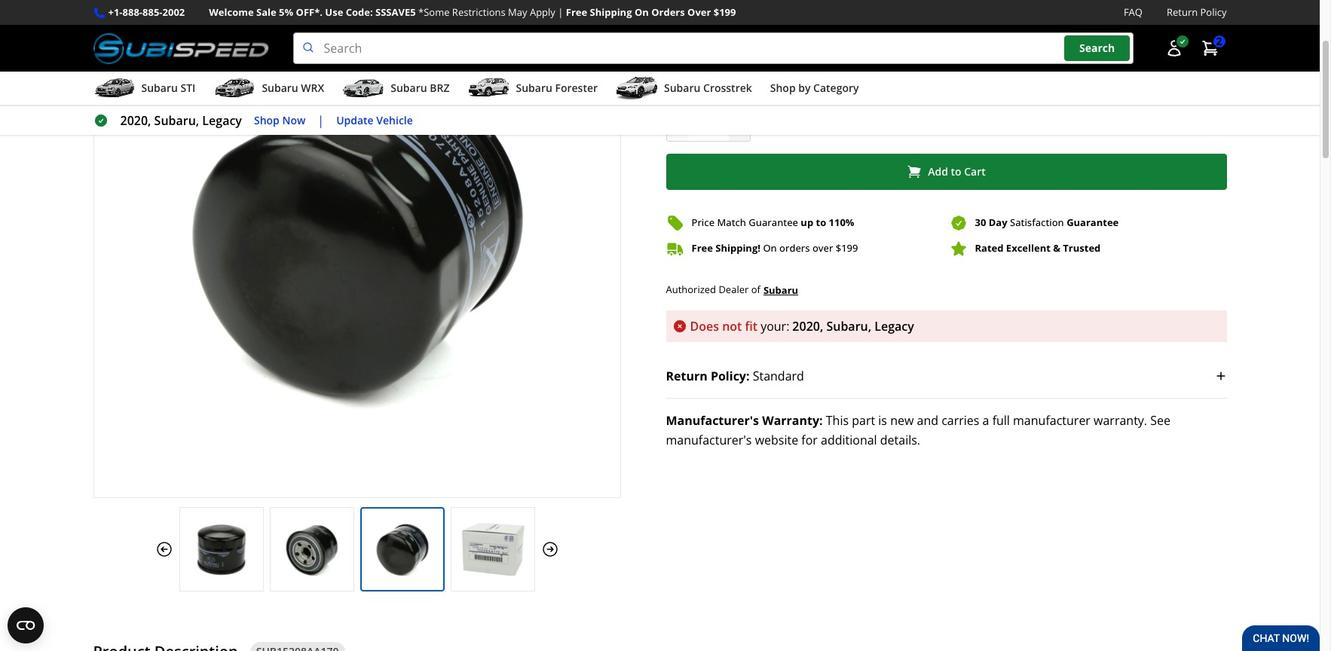 Task type: locate. For each thing, give the bounding box(es) containing it.
2 star image from the left
[[719, 2, 732, 15]]

1 horizontal spatial free
[[692, 241, 713, 255]]

manufacturer's warranty:
[[666, 412, 823, 429]]

subaru left the sti
[[141, 81, 178, 95]]

of inside authorized dealer of subaru
[[752, 283, 761, 296]]

shipping!
[[716, 241, 761, 255]]

+1-
[[108, 5, 123, 19]]

110%
[[829, 216, 855, 229]]

subaru forester button
[[468, 75, 598, 105]]

apply
[[530, 5, 556, 19]]

subaru, down the subaru sti
[[154, 112, 199, 129]]

full right a
[[993, 412, 1011, 429]]

subispeed logo image
[[93, 33, 269, 64]]

1 vertical spatial of
[[752, 283, 761, 296]]

0 horizontal spatial legacy
[[202, 112, 242, 129]]

in
[[690, 69, 701, 86], [740, 69, 751, 86]]

2
[[1217, 34, 1223, 49]]

subaru,
[[154, 112, 199, 129], [827, 318, 872, 335]]

shop now
[[254, 113, 306, 127]]

subaru sti button
[[93, 75, 196, 105]]

code:
[[346, 5, 373, 19]]

to right add
[[951, 164, 962, 179]]

additional
[[821, 432, 878, 449]]

restrictions
[[452, 5, 506, 19]]

shop for shop by category
[[771, 81, 796, 95]]

shop inside dropdown button
[[771, 81, 796, 95]]

rated excellent & trusted
[[976, 241, 1101, 255]]

0 horizontal spatial on
[[635, 5, 649, 19]]

carries
[[942, 412, 980, 429]]

1 horizontal spatial return
[[1167, 5, 1198, 19]]

a subaru brz thumbnail image image
[[343, 77, 385, 100]]

return left policy
[[1167, 5, 1198, 19]]

to
[[951, 164, 962, 179], [816, 216, 827, 229]]

subaru for subaru sti
[[141, 81, 178, 95]]

go to left image image
[[155, 541, 173, 559]]

2020,
[[120, 112, 151, 129], [793, 318, 824, 335]]

price match guarantee up to 110%
[[692, 216, 855, 229]]

1 horizontal spatial in
[[740, 69, 751, 86]]

open widget image
[[8, 608, 44, 644]]

0 horizontal spatial full
[[704, 69, 721, 86]]

warranty.
[[1094, 412, 1148, 429]]

1 horizontal spatial of
[[915, 69, 926, 86]]

0 vertical spatial 2020,
[[120, 112, 151, 129]]

add to cart
[[929, 164, 986, 179]]

1 vertical spatial on
[[763, 241, 777, 255]]

pay in full or in 4 interest-free installments of $2.40 .
[[666, 69, 964, 86]]

|
[[558, 5, 564, 19], [318, 112, 324, 129]]

0 horizontal spatial shop
[[254, 113, 280, 127]]

faq
[[1124, 5, 1143, 19]]

free right apply
[[566, 5, 588, 19]]

vehicle
[[377, 113, 413, 127]]

subaru wrx
[[262, 81, 324, 95]]

return left policy:
[[666, 368, 708, 384]]

888-
[[123, 5, 143, 19]]

does not fit your: 2020, subaru, legacy
[[690, 318, 915, 335]]

0 horizontal spatial free
[[566, 5, 588, 19]]

0 vertical spatial subaru,
[[154, 112, 199, 129]]

full
[[704, 69, 721, 86], [993, 412, 1011, 429]]

$199
[[714, 5, 736, 19], [836, 241, 859, 255]]

star image up "$9.58"
[[679, 2, 693, 15]]

1 horizontal spatial to
[[951, 164, 962, 179]]

forester
[[555, 81, 598, 95]]

update vehicle button
[[336, 112, 413, 129]]

| right now
[[318, 112, 324, 129]]

return inside the return policy link
[[1167, 5, 1198, 19]]

sale
[[256, 5, 277, 19]]

orders
[[652, 5, 685, 19]]

subaru left crosstrek
[[664, 81, 701, 95]]

1 star image from the left
[[666, 2, 679, 15]]

of left $2.40
[[915, 69, 926, 86]]

2020, right your:
[[793, 318, 824, 335]]

wrx
[[301, 81, 324, 95]]

subaru up shop now
[[262, 81, 298, 95]]

up
[[801, 216, 814, 229]]

match
[[718, 216, 747, 229]]

1 vertical spatial 2020,
[[793, 318, 824, 335]]

guarantee
[[749, 216, 799, 229], [1067, 216, 1119, 229]]

1 vertical spatial |
[[318, 112, 324, 129]]

subaru left forester
[[516, 81, 553, 95]]

1 horizontal spatial full
[[993, 412, 1011, 429]]

2 star image from the left
[[679, 2, 693, 15]]

return for return policy: standard
[[666, 368, 708, 384]]

subaru, right your:
[[827, 318, 872, 335]]

return policy link
[[1167, 5, 1227, 20]]

885-
[[143, 5, 163, 19]]

authorized dealer of subaru
[[666, 283, 799, 297]]

0 vertical spatial full
[[704, 69, 721, 86]]

1 star image from the left
[[706, 2, 719, 15]]

subaru inside 'dropdown button'
[[262, 81, 298, 95]]

free down price
[[692, 241, 713, 255]]

30 day satisfaction guarantee
[[976, 216, 1119, 229]]

subaru left brz
[[391, 81, 427, 95]]

of
[[915, 69, 926, 86], [752, 283, 761, 296]]

a subaru forester thumbnail image image
[[468, 77, 510, 100]]

0 horizontal spatial $199
[[714, 5, 736, 19]]

0 horizontal spatial in
[[690, 69, 701, 86]]

subaru up your:
[[764, 283, 799, 297]]

star image
[[666, 2, 679, 15], [679, 2, 693, 15], [693, 2, 706, 15]]

0 vertical spatial return
[[1167, 5, 1198, 19]]

guarantee up free shipping! on orders over $199
[[749, 216, 799, 229]]

2 sub15208aa170 oem subaru oil filter - 2015-2020 wrx, image from the left
[[270, 523, 353, 577]]

1 horizontal spatial shop
[[771, 81, 796, 95]]

not
[[723, 318, 742, 335]]

subaru for subaru forester
[[516, 81, 553, 95]]

1 horizontal spatial $199
[[836, 241, 859, 255]]

subaru forester
[[516, 81, 598, 95]]

1 vertical spatial shop
[[254, 113, 280, 127]]

by
[[799, 81, 811, 95]]

1 in from the left
[[690, 69, 701, 86]]

0 horizontal spatial guarantee
[[749, 216, 799, 229]]

0 horizontal spatial to
[[816, 216, 827, 229]]

1 guarantee from the left
[[749, 216, 799, 229]]

None number field
[[666, 105, 751, 141]]

0 vertical spatial to
[[951, 164, 962, 179]]

0 horizontal spatial |
[[318, 112, 324, 129]]

1 horizontal spatial guarantee
[[1067, 216, 1119, 229]]

0 horizontal spatial of
[[752, 283, 761, 296]]

shop
[[771, 81, 796, 95], [254, 113, 280, 127]]

0 horizontal spatial return
[[666, 368, 708, 384]]

4
[[754, 69, 761, 86]]

free
[[813, 69, 837, 86]]

subaru crosstrek
[[664, 81, 752, 95]]

this
[[826, 412, 849, 429]]

subaru link
[[764, 282, 799, 298]]

0 vertical spatial shop
[[771, 81, 796, 95]]

add
[[929, 164, 949, 179]]

standard
[[753, 368, 805, 384]]

full left or
[[704, 69, 721, 86]]

guarantee up trusted
[[1067, 216, 1119, 229]]

1 horizontal spatial subaru,
[[827, 318, 872, 335]]

star image
[[706, 2, 719, 15], [719, 2, 732, 15]]

and
[[917, 412, 939, 429]]

in left 4
[[740, 69, 751, 86]]

shop left now
[[254, 113, 280, 127]]

subaru
[[141, 81, 178, 95], [262, 81, 298, 95], [391, 81, 427, 95], [516, 81, 553, 95], [664, 81, 701, 95], [764, 283, 799, 297]]

sub15208aa170 oem subaru oil filter - 2015-2020 wrx, image
[[180, 523, 263, 577], [270, 523, 353, 577], [361, 523, 444, 577], [451, 523, 534, 577]]

in right pay
[[690, 69, 701, 86]]

subaru inside dropdown button
[[391, 81, 427, 95]]

on
[[635, 5, 649, 19], [763, 241, 777, 255]]

star image right orders
[[693, 2, 706, 15]]

star image right over
[[719, 2, 732, 15]]

1 vertical spatial full
[[993, 412, 1011, 429]]

2 button
[[1194, 33, 1227, 63]]

0 vertical spatial of
[[915, 69, 926, 86]]

1 horizontal spatial legacy
[[875, 318, 915, 335]]

1 vertical spatial return
[[666, 368, 708, 384]]

of right "dealer"
[[752, 283, 761, 296]]

| right apply
[[558, 5, 564, 19]]

0 horizontal spatial subaru,
[[154, 112, 199, 129]]

2 guarantee from the left
[[1067, 216, 1119, 229]]

shop left by
[[771, 81, 796, 95]]

subaru wrx button
[[214, 75, 324, 105]]

2002
[[163, 5, 185, 19]]

update
[[336, 113, 374, 127]]

subaru for subaru brz
[[391, 81, 427, 95]]

star image left over
[[666, 2, 679, 15]]

star image left 8
[[706, 2, 719, 15]]

shop for shop now
[[254, 113, 280, 127]]

2020, down subaru sti dropdown button
[[120, 112, 151, 129]]

shop now link
[[254, 112, 306, 129]]

your:
[[761, 318, 790, 335]]

0 vertical spatial free
[[566, 5, 588, 19]]

legacy
[[202, 112, 242, 129], [875, 318, 915, 335]]

to right "up"
[[816, 216, 827, 229]]

1 vertical spatial subaru,
[[827, 318, 872, 335]]

0 horizontal spatial 2020,
[[120, 112, 151, 129]]

1 horizontal spatial |
[[558, 5, 564, 19]]

8 reviews
[[732, 1, 777, 14]]

this part is new and carries a full manufacturer warranty. see manufacturer's website for additional details.
[[666, 412, 1171, 449]]



Task type: vqa. For each thing, say whether or not it's contained in the screenshot.
first perfect from the top
no



Task type: describe. For each thing, give the bounding box(es) containing it.
4 sub15208aa170 oem subaru oil filter - 2015-2020 wrx, image from the left
[[451, 523, 534, 577]]

subaru for subaru crosstrek
[[664, 81, 701, 95]]

2020, subaru, legacy
[[120, 112, 242, 129]]

faq link
[[1124, 5, 1143, 20]]

8
[[732, 1, 738, 14]]

1 vertical spatial to
[[816, 216, 827, 229]]

reviews
[[740, 1, 777, 14]]

for
[[802, 432, 818, 449]]

details.
[[881, 432, 921, 449]]

1 sub15208aa170 oem subaru oil filter - 2015-2020 wrx, image from the left
[[180, 523, 263, 577]]

30
[[976, 216, 987, 229]]

3 star image from the left
[[693, 2, 706, 15]]

price
[[692, 216, 715, 229]]

shop by category
[[771, 81, 859, 95]]

1 horizontal spatial on
[[763, 241, 777, 255]]

shop pay image
[[967, 70, 1029, 85]]

full inside this part is new and carries a full manufacturer warranty. see manufacturer's website for additional details.
[[993, 412, 1011, 429]]

$2.40
[[929, 69, 960, 86]]

5%
[[279, 5, 294, 19]]

1 horizontal spatial 2020,
[[793, 318, 824, 335]]

manufacturer's
[[666, 412, 759, 429]]

&
[[1054, 241, 1061, 255]]

welcome
[[209, 5, 254, 19]]

use
[[325, 5, 343, 19]]

dealer
[[719, 283, 749, 296]]

2 in from the left
[[740, 69, 751, 86]]

or
[[724, 69, 737, 86]]

category
[[814, 81, 859, 95]]

subaru brz button
[[343, 75, 450, 105]]

free shipping! on orders over $199
[[692, 241, 859, 255]]

shipping
[[590, 5, 632, 19]]

return policy
[[1167, 5, 1227, 19]]

new
[[891, 412, 914, 429]]

a subaru wrx thumbnail image image
[[214, 77, 256, 100]]

to inside button
[[951, 164, 962, 179]]

manufacturer
[[1014, 412, 1091, 429]]

a subaru sti thumbnail image image
[[93, 77, 135, 100]]

satisfaction
[[1011, 216, 1065, 229]]

1 vertical spatial $199
[[836, 241, 859, 255]]

1 vertical spatial legacy
[[875, 318, 915, 335]]

sssave5
[[376, 5, 416, 19]]

go to right image image
[[541, 541, 559, 559]]

brz
[[430, 81, 450, 95]]

subaru for subaru wrx
[[262, 81, 298, 95]]

search input field
[[293, 33, 1134, 64]]

over
[[813, 241, 834, 255]]

shop by category button
[[771, 75, 859, 105]]

subaru inside authorized dealer of subaru
[[764, 283, 799, 297]]

return for return policy
[[1167, 5, 1198, 19]]

policy
[[1201, 5, 1227, 19]]

manufacturer's
[[666, 432, 752, 449]]

now
[[282, 113, 306, 127]]

a
[[983, 412, 990, 429]]

trusted
[[1064, 241, 1101, 255]]

search button
[[1065, 36, 1131, 61]]

part
[[852, 412, 876, 429]]

excellent
[[1007, 241, 1051, 255]]

*some
[[419, 5, 450, 19]]

update vehicle
[[336, 113, 413, 127]]

+1-888-885-2002 link
[[108, 5, 185, 20]]

3 sub15208aa170 oem subaru oil filter - 2015-2020 wrx, image from the left
[[361, 523, 444, 577]]

rated
[[976, 241, 1004, 255]]

subaru crosstrek button
[[616, 75, 752, 105]]

button image
[[1166, 39, 1184, 57]]

fit
[[746, 318, 758, 335]]

policy:
[[711, 368, 750, 384]]

search
[[1080, 41, 1116, 55]]

interest-
[[764, 69, 813, 86]]

off*.
[[296, 5, 323, 19]]

0 vertical spatial $199
[[714, 5, 736, 19]]

subaru sti
[[141, 81, 196, 95]]

installments
[[840, 69, 912, 86]]

.
[[960, 69, 964, 86]]

does
[[690, 318, 719, 335]]

*some restrictions may apply | free shipping on orders over $199
[[419, 5, 736, 19]]

return policy: standard
[[666, 368, 805, 384]]

pay
[[666, 69, 687, 86]]

cart
[[965, 164, 986, 179]]

+1-888-885-2002
[[108, 5, 185, 19]]

welcome sale 5% off*. use code: sssave5
[[209, 5, 416, 19]]

sti
[[181, 81, 196, 95]]

subaru brz
[[391, 81, 450, 95]]

warranty:
[[763, 412, 823, 429]]

day
[[989, 216, 1008, 229]]

0 vertical spatial on
[[635, 5, 649, 19]]

authorized
[[666, 283, 716, 296]]

$9.58
[[666, 28, 728, 61]]

0 vertical spatial |
[[558, 5, 564, 19]]

8 reviews link
[[732, 1, 777, 15]]

a subaru crosstrek thumbnail image image
[[616, 77, 658, 100]]

add to cart button
[[666, 154, 1227, 190]]

is
[[879, 412, 888, 429]]

crosstrek
[[704, 81, 752, 95]]

0 vertical spatial legacy
[[202, 112, 242, 129]]

1 vertical spatial free
[[692, 241, 713, 255]]



